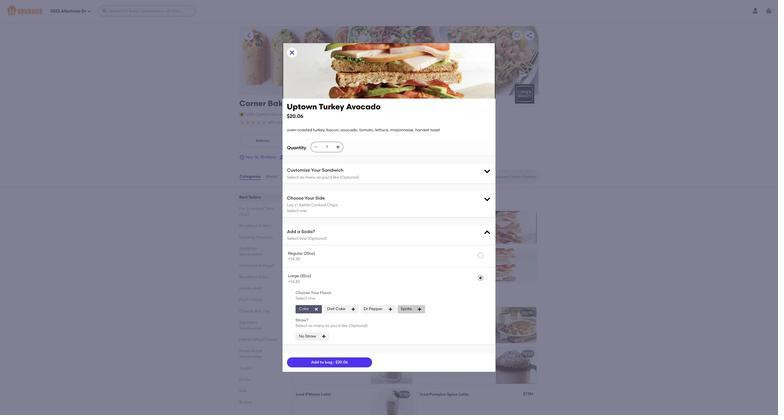 Task type: describe. For each thing, give the bounding box(es) containing it.
nov 16, 10:45am button
[[239, 153, 276, 163]]

Search Corner Bakery search field
[[495, 175, 537, 180]]

turkey for uptown turkey avocado $20.06
[[319, 102, 345, 112]]

choose any two tab
[[239, 309, 278, 315]]

handcrafted pastas tab
[[239, 337, 278, 343]]

diet
[[327, 307, 335, 312]]

3
[[302, 112, 304, 117]]

select inside the choose your side lay's® kettle cooked chips select one
[[287, 209, 299, 214]]

dr pepper
[[364, 307, 383, 312]]

a inside add a soda? select one (optional)
[[297, 229, 300, 235]]

on inside best sellers most ordered on grubhub
[[318, 202, 322, 206]]

iced s'mores latte image
[[371, 389, 413, 416]]

rustic
[[297, 264, 309, 269]]

iced s'mores latte
[[296, 393, 331, 398]]

panini
[[239, 349, 251, 354]]

1 vertical spatial spice
[[447, 393, 458, 398]]

straw? select as many as you'd like (optional)
[[296, 318, 368, 329]]

morning favorites
[[239, 235, 273, 240]]

1 horizontal spatial for
[[292, 295, 301, 302]]

uptown turkey avocado $20.06
[[287, 102, 381, 119]]

la
[[278, 112, 283, 117]]

sandwiches for breakfast
[[239, 253, 262, 257]]

svg image inside "1" button
[[766, 7, 773, 14]]

flavor
[[320, 291, 332, 296]]

garden gate scrambler (v) image
[[495, 308, 537, 344]]

avocado for uptown turkey avocado $20.06
[[347, 102, 381, 112]]

main navigation navigation
[[0, 0, 779, 22]]

10:45am
[[260, 155, 276, 160]]

$5.69
[[399, 352, 409, 357]]

1 horizontal spatial $7.18
[[524, 392, 532, 397]]

0 vertical spatial pumpkin
[[420, 352, 437, 357]]

1 horizontal spatial $7.18 +
[[524, 392, 534, 397]]

as down order
[[317, 175, 321, 180]]

bag
[[325, 361, 333, 365]]

choose your side lay's® kettle cooked chips select one
[[287, 196, 338, 214]]

best sellers
[[239, 195, 261, 200]]

1 coke from the left
[[299, 307, 309, 312]]

$0.00
[[523, 352, 534, 357]]

rustic italian $13.38
[[297, 264, 322, 275]]

turkey for uptown turkey avocado
[[462, 226, 474, 231]]

to
[[320, 361, 324, 365]]

side
[[316, 196, 325, 201]]

scrambler
[[446, 311, 466, 316]]

pumpkin spice latte image
[[495, 349, 537, 385]]

albatross
[[61, 8, 81, 13]]

harvest
[[416, 128, 430, 133]]

kids tab
[[239, 389, 278, 395]]

sprite
[[401, 307, 412, 312]]

choose for two
[[239, 309, 254, 314]]

best sellers tab
[[239, 195, 278, 201]]

reina
[[283, 112, 294, 117]]

best for best sellers
[[239, 195, 248, 200]]

bakery tab
[[239, 400, 278, 406]]

one inside the choose your side lay's® kettle cooked chips select one
[[300, 209, 307, 214]]

blueberry for blueberry compote, whipped cream, fresh blueberries on top of our buttermilk pancakes
[[296, 319, 314, 324]]

1 vertical spatial pumpkin
[[430, 393, 447, 398]]

fresh salads
[[239, 298, 263, 303]]

mayonnaise,
[[391, 128, 415, 133]]

breakfast bakery tab
[[239, 223, 278, 229]]

you'd inside "straw? select as many as you'd like (optional)"
[[331, 324, 341, 329]]

categories
[[240, 175, 261, 179]]

bakery for corner bakery
[[268, 99, 295, 108]]

pastas
[[265, 338, 277, 343]]

start group order
[[286, 155, 319, 160]]

best sellers most ordered on grubhub
[[292, 194, 340, 206]]

sides
[[258, 275, 268, 280]]

631
[[268, 120, 274, 125]]

kids
[[239, 389, 247, 394]]

& for yogurt
[[259, 264, 262, 269]]

straw
[[306, 335, 316, 339]]

avocado for uptown turkey avocado
[[475, 226, 492, 231]]

$13.38
[[297, 270, 309, 275]]

1 horizontal spatial only!
[[347, 295, 362, 302]]

no straw
[[299, 335, 316, 339]]

Input item quantity number field
[[321, 142, 333, 152]]

breakfast sides tab
[[239, 275, 278, 281]]

whipped
[[335, 319, 352, 324]]

salads
[[250, 298, 263, 303]]

1 horizontal spatial for a limited time only!
[[292, 295, 362, 302]]

subscription pass image
[[239, 113, 245, 117]]

save this restaurant image
[[514, 32, 521, 39]]

dr inside main navigation navigation
[[82, 8, 86, 13]]

any
[[255, 309, 262, 314]]

customize your sandwich select as many as you'd like (optional)
[[287, 168, 360, 180]]

svg image inside nov 16, 10:45am button
[[239, 155, 245, 160]]

(20oz)
[[304, 252, 315, 256]]

chips
[[327, 203, 338, 208]]

bakery inside tab
[[239, 401, 252, 405]]

bakery for breakfast bakery
[[258, 224, 271, 229]]

start group order button
[[280, 153, 319, 163]]

search icon image
[[486, 174, 493, 180]]

categories button
[[239, 167, 261, 187]]

for inside for a limited time only! tab
[[239, 207, 245, 211]]

straw?
[[296, 318, 309, 323]]

2 horizontal spatial a
[[302, 295, 306, 302]]

& for hot
[[252, 349, 255, 354]]

uptown turkey avocado
[[446, 226, 492, 231]]

blueberry pancakes image
[[371, 308, 413, 344]]

add a soda? select one (optional)
[[287, 229, 327, 242]]

as up buttermilk
[[308, 324, 313, 329]]

pepper
[[369, 307, 383, 312]]

pickup
[[306, 137, 317, 141]]

family meal
[[239, 287, 262, 291]]

+$4.20
[[288, 257, 300, 262]]

one for a
[[300, 237, 307, 242]]

yogurt
[[263, 264, 275, 269]]

kettle
[[300, 203, 310, 208]]

$15.24 +
[[396, 311, 410, 316]]

gate
[[436, 311, 445, 316]]

diet coke
[[327, 307, 346, 312]]

large
[[288, 274, 299, 279]]

cream,
[[296, 325, 310, 330]]

s'mores latte image
[[371, 349, 413, 385]]

de
[[272, 112, 277, 117]]

pumpkin spice latte
[[420, 352, 460, 357]]

fresh inside blueberry compote, whipped cream, fresh blueberries on top of our buttermilk pancakes
[[311, 325, 321, 330]]

club
[[446, 264, 455, 269]]

no
[[299, 335, 305, 339]]

+ for iced pumpkin spice latte
[[408, 393, 410, 398]]

1 vertical spatial time
[[331, 295, 346, 302]]

morning favorites tab
[[239, 235, 278, 241]]

1 vertical spatial dr
[[364, 307, 368, 312]]

morning
[[239, 235, 255, 240]]

regular (20oz) +$4.20
[[288, 252, 315, 262]]

(optional) inside customize your sandwich select as many as you'd like (optional)
[[340, 175, 360, 180]]

fresh inside tab
[[239, 298, 250, 303]]

add for add a soda?
[[287, 229, 296, 235]]

1025 camino de la reina ste 3
[[246, 112, 304, 117]]

corner
[[239, 99, 266, 108]]

blueberry for blueberry pancakes
[[296, 311, 314, 316]]

1
[[773, 8, 774, 13]]

sellers for best sellers
[[249, 195, 261, 200]]

3822
[[50, 8, 60, 13]]

one for your
[[308, 297, 316, 301]]

choose your flavor select one
[[296, 291, 332, 301]]

breakfast sandwiches tab
[[239, 246, 278, 258]]

cooked
[[311, 203, 326, 208]]

signature
[[239, 321, 258, 326]]

drinks tab
[[239, 377, 278, 383]]

select for add
[[287, 237, 299, 242]]

for a limited time only! inside tab
[[239, 207, 274, 217]]

two
[[263, 309, 271, 314]]

0 horizontal spatial $7.18 +
[[400, 393, 410, 398]]



Task type: vqa. For each thing, say whether or not it's contained in the screenshot.
refuels
no



Task type: locate. For each thing, give the bounding box(es) containing it.
1 horizontal spatial coke
[[336, 307, 346, 312]]

0 horizontal spatial on
[[318, 202, 322, 206]]

your for flavor
[[311, 291, 319, 296]]

start
[[286, 155, 296, 160]]

0 horizontal spatial time
[[265, 207, 274, 211]]

breakfast inside "breakfast bakery" tab
[[239, 224, 257, 229]]

only! up whipped
[[347, 295, 362, 302]]

0 horizontal spatial limited
[[250, 207, 264, 211]]

corner bakery logo image
[[515, 84, 535, 104]]

0 vertical spatial only!
[[239, 213, 249, 217]]

1 sandwiches from the top
[[239, 253, 262, 257]]

uptown for uptown turkey avocado
[[446, 226, 461, 231]]

0 vertical spatial choose
[[287, 196, 304, 201]]

choose inside choose your flavor select one
[[296, 291, 310, 296]]

1 vertical spatial like
[[342, 324, 348, 329]]

your inside the choose your side lay's® kettle cooked chips select one
[[305, 196, 315, 201]]

sellers inside best sellers most ordered on grubhub
[[306, 194, 325, 201]]

0 vertical spatial you'd
[[322, 175, 332, 180]]

select inside "straw? select as many as you'd like (optional)"
[[296, 324, 308, 329]]

2 vertical spatial one
[[308, 297, 316, 301]]

order
[[309, 155, 319, 160]]

breakfast inside breakfast sides "tab"
[[239, 275, 257, 280]]

0 vertical spatial uptown
[[287, 102, 317, 112]]

one inside add a soda? select one (optional)
[[300, 237, 307, 242]]

tomato,
[[360, 128, 375, 133]]

blueberry compote, whipped cream, fresh blueberries on top of our buttermilk pancakes
[[296, 319, 361, 335]]

1 horizontal spatial on
[[344, 325, 349, 330]]

1 vertical spatial a
[[297, 229, 300, 235]]

$7.18 +
[[524, 392, 534, 397], [400, 393, 410, 398]]

& left "yogurt"
[[259, 264, 262, 269]]

like down whipped
[[342, 324, 348, 329]]

coke right "diet"
[[336, 307, 346, 312]]

0 horizontal spatial $7.18
[[400, 393, 408, 398]]

1 vertical spatial choose
[[296, 291, 310, 296]]

best inside tab
[[239, 195, 248, 200]]

choose up most
[[287, 196, 304, 201]]

(optional) down soda? on the left bottom of page
[[308, 237, 327, 242]]

2 vertical spatial sandwiches
[[239, 355, 262, 360]]

1 horizontal spatial a
[[297, 229, 300, 235]]

our
[[296, 331, 302, 335]]

bakery up favorites
[[258, 224, 271, 229]]

of
[[357, 325, 361, 330]]

2 breakfast from the top
[[239, 247, 257, 251]]

handcrafted pastas
[[239, 338, 277, 343]]

delivery
[[256, 139, 269, 143]]

add left to
[[311, 361, 319, 365]]

turkey,
[[313, 128, 326, 133]]

select inside add a soda? select one (optional)
[[287, 237, 299, 242]]

(optional)
[[340, 175, 360, 180], [308, 237, 327, 242], [349, 324, 368, 329]]

2 sandwiches from the top
[[239, 327, 262, 331]]

0 vertical spatial bakery
[[268, 99, 295, 108]]

0 horizontal spatial dr
[[82, 8, 86, 13]]

0 horizontal spatial for a limited time only!
[[239, 207, 274, 217]]

one up blueberry pancakes
[[308, 297, 316, 301]]

time up diet coke
[[331, 295, 346, 302]]

soups tab
[[239, 366, 278, 372]]

1 vertical spatial only!
[[347, 295, 362, 302]]

time inside tab
[[265, 207, 274, 211]]

your for sandwich
[[311, 168, 321, 173]]

1 vertical spatial (optional)
[[308, 237, 327, 242]]

$20.06 inside uptown turkey avocado $20.06
[[287, 113, 304, 119]]

& inside tab
[[259, 264, 262, 269]]

fresh up buttermilk
[[311, 325, 321, 330]]

sellers
[[306, 194, 325, 201], [249, 195, 261, 200]]

(optional) inside add a soda? select one (optional)
[[308, 237, 327, 242]]

0 vertical spatial dr
[[82, 8, 86, 13]]

1 horizontal spatial like
[[342, 324, 348, 329]]

1 vertical spatial limited
[[308, 295, 330, 302]]

for a limited time only! tab
[[239, 206, 278, 218]]

pancakes up compote,
[[315, 311, 334, 316]]

select down straw?
[[296, 324, 308, 329]]

bakery up la
[[268, 99, 295, 108]]

bacon,
[[327, 128, 340, 133]]

many inside "straw? select as many as you'd like (optional)"
[[314, 324, 324, 329]]

select down the +$4.82
[[296, 297, 308, 301]]

coke up straw?
[[299, 307, 309, 312]]

0 vertical spatial a
[[246, 207, 249, 211]]

0 vertical spatial fresh
[[239, 298, 250, 303]]

best up for a limited time only! tab
[[239, 195, 248, 200]]

$15.24
[[396, 311, 408, 316]]

compote,
[[315, 319, 334, 324]]

1 horizontal spatial iced
[[420, 393, 429, 398]]

3 sandwiches from the top
[[239, 355, 262, 360]]

on inside blueberry compote, whipped cream, fresh blueberries on top of our buttermilk pancakes
[[344, 325, 349, 330]]

coke
[[299, 307, 309, 312], [336, 307, 346, 312]]

oatmeals & yogurt
[[239, 264, 275, 269]]

many inside customize your sandwich select as many as you'd like (optional)
[[305, 175, 316, 180]]

2 blueberry from the top
[[296, 319, 314, 324]]

add to bag : $20.06
[[311, 361, 348, 365]]

0 horizontal spatial add
[[287, 229, 296, 235]]

0 horizontal spatial coke
[[299, 307, 309, 312]]

soda?
[[302, 229, 315, 235]]

uptown
[[287, 102, 317, 112], [446, 226, 461, 231]]

0 horizontal spatial iced
[[296, 393, 305, 398]]

bakery
[[268, 99, 295, 108], [258, 224, 271, 229], [239, 401, 252, 405]]

on down whipped
[[344, 325, 349, 330]]

$20.06 up oven-
[[287, 113, 304, 119]]

limited inside tab
[[250, 207, 264, 211]]

0 vertical spatial many
[[305, 175, 316, 180]]

spice
[[438, 352, 449, 357], [447, 393, 458, 398]]

option group containing pickup
[[239, 134, 335, 148]]

0 vertical spatial s'mores
[[296, 352, 311, 357]]

option group
[[239, 134, 335, 148]]

dr
[[82, 8, 86, 13], [364, 307, 368, 312]]

0 vertical spatial for a limited time only!
[[239, 207, 274, 217]]

(optional) inside "straw? select as many as you'd like (optional)"
[[349, 324, 368, 329]]

turkey inside uptown turkey avocado $20.06
[[319, 102, 345, 112]]

limited down the best sellers tab
[[250, 207, 264, 211]]

blueberry pancakes
[[296, 311, 334, 316]]

hot
[[256, 349, 263, 354]]

your for side
[[305, 196, 315, 201]]

bakery inside tab
[[258, 224, 271, 229]]

1 vertical spatial $20.06
[[336, 361, 348, 365]]

only! up breakfast bakery at the bottom left
[[239, 213, 249, 217]]

one down soda? on the left bottom of page
[[300, 237, 307, 242]]

1 horizontal spatial avocado
[[475, 226, 492, 231]]

oatmeals
[[239, 264, 258, 269]]

choose inside the choose your side lay's® kettle cooked chips select one
[[287, 196, 304, 201]]

0 vertical spatial spice
[[438, 352, 449, 357]]

0 vertical spatial (optional)
[[340, 175, 360, 180]]

0 vertical spatial time
[[265, 207, 274, 211]]

only! inside for a limited time only!
[[239, 213, 249, 217]]

2 vertical spatial choose
[[239, 309, 254, 314]]

1 vertical spatial turkey
[[462, 226, 474, 231]]

2 coke from the left
[[336, 307, 346, 312]]

1 iced from the left
[[296, 393, 305, 398]]

1 vertical spatial add
[[311, 361, 319, 365]]

add inside add a soda? select one (optional)
[[287, 229, 296, 235]]

limited up blueberry pancakes
[[308, 295, 330, 302]]

0 vertical spatial turkey
[[319, 102, 345, 112]]

0 vertical spatial breakfast
[[239, 224, 257, 229]]

many down customize
[[305, 175, 316, 180]]

buttermilk
[[303, 331, 322, 335]]

many down compote,
[[314, 324, 324, 329]]

0 horizontal spatial $20.06
[[287, 113, 304, 119]]

1 vertical spatial pancakes
[[323, 331, 342, 335]]

breakfast sandwiches
[[239, 247, 262, 257]]

0 horizontal spatial avocado
[[347, 102, 381, 112]]

breakfast
[[239, 224, 257, 229], [239, 247, 257, 251], [239, 275, 257, 280]]

+$4.82
[[288, 280, 300, 285]]

0 vertical spatial blueberry
[[296, 311, 314, 316]]

0 vertical spatial your
[[311, 168, 321, 173]]

nov 16, 10:45am
[[246, 155, 276, 160]]

add left soda? on the left bottom of page
[[287, 229, 296, 235]]

(optional) down sandwich
[[340, 175, 360, 180]]

1 horizontal spatial add
[[311, 361, 319, 365]]

0 horizontal spatial &
[[252, 349, 255, 354]]

+ for garden gate scrambler (v)
[[408, 311, 410, 316]]

s'mores latte
[[296, 352, 322, 357]]

0 horizontal spatial a
[[246, 207, 249, 211]]

breakfast down morning
[[239, 247, 257, 251]]

you'd inside customize your sandwich select as many as you'd like (optional)
[[322, 175, 332, 180]]

avocado,
[[341, 128, 359, 133]]

best up most
[[292, 194, 305, 201]]

1 horizontal spatial limited
[[308, 295, 330, 302]]

iced pumpkin spice latte
[[420, 393, 469, 398]]

blueberries
[[322, 325, 343, 330]]

your
[[311, 168, 321, 173], [305, 196, 315, 201], [311, 291, 319, 296]]

add
[[287, 229, 296, 235], [311, 361, 319, 365]]

iced for iced s'mores latte
[[296, 393, 305, 398]]

0 horizontal spatial like
[[333, 175, 339, 180]]

ste
[[295, 112, 301, 117]]

1 vertical spatial for a limited time only!
[[292, 295, 362, 302]]

regular
[[288, 252, 303, 256]]

people icon image
[[280, 155, 285, 160]]

1025
[[246, 112, 255, 117]]

avocado inside uptown turkey avocado $20.06
[[347, 102, 381, 112]]

1 vertical spatial bakery
[[258, 224, 271, 229]]

for down the +$4.82
[[292, 295, 301, 302]]

0 vertical spatial avocado
[[347, 102, 381, 112]]

you'd down sandwich
[[322, 175, 332, 180]]

select for choose
[[296, 297, 308, 301]]

1 vertical spatial many
[[314, 324, 324, 329]]

1 horizontal spatial sellers
[[306, 194, 325, 201]]

blueberry inside blueberry compote, whipped cream, fresh blueberries on top of our buttermilk pancakes
[[296, 319, 314, 324]]

1 horizontal spatial best
[[292, 194, 305, 201]]

caret left icon image
[[246, 32, 252, 39]]

sellers up cooked
[[306, 194, 325, 201]]

garden
[[420, 311, 435, 316]]

1 horizontal spatial dr
[[364, 307, 368, 312]]

1 horizontal spatial time
[[331, 295, 346, 302]]

select down customize
[[287, 175, 299, 180]]

star icon image
[[239, 120, 245, 126], [245, 120, 251, 126], [251, 120, 256, 126], [256, 120, 262, 126], [262, 120, 267, 126], [262, 120, 267, 126]]

select for customize
[[287, 175, 299, 180]]

0 vertical spatial on
[[318, 202, 322, 206]]

iced
[[296, 393, 305, 398], [420, 393, 429, 398]]

0 vertical spatial $20.06
[[287, 113, 304, 119]]

0 vertical spatial sandwiches
[[239, 253, 262, 257]]

fresh salads tab
[[239, 298, 278, 303]]

631 ratings
[[268, 120, 288, 125]]

time down the best sellers tab
[[265, 207, 274, 211]]

dr left the 'pepper' at the left of the page
[[364, 307, 368, 312]]

select inside customize your sandwich select as many as you'd like (optional)
[[287, 175, 299, 180]]

breakfast down oatmeals
[[239, 275, 257, 280]]

a down best sellers
[[246, 207, 249, 211]]

1 vertical spatial for
[[292, 295, 301, 302]]

your inside customize your sandwich select as many as you'd like (optional)
[[311, 168, 321, 173]]

sellers inside tab
[[249, 195, 261, 200]]

choose up signature
[[239, 309, 254, 314]]

0 vertical spatial limited
[[250, 207, 264, 211]]

2 vertical spatial bakery
[[239, 401, 252, 405]]

roasted
[[298, 128, 312, 133]]

& left hot
[[252, 349, 255, 354]]

3 breakfast from the top
[[239, 275, 257, 280]]

uptown inside button
[[446, 226, 461, 231]]

iced for iced pumpkin spice latte
[[420, 393, 429, 398]]

nov
[[246, 155, 254, 160]]

1 vertical spatial your
[[305, 196, 315, 201]]

panini & hot sandwiches tab
[[239, 349, 278, 361]]

top
[[350, 325, 356, 330]]

blueberry up cream,
[[296, 319, 314, 324]]

2 vertical spatial breakfast
[[239, 275, 257, 280]]

2 iced from the left
[[420, 393, 429, 398]]

$10.90
[[522, 311, 534, 316]]

breakfast for breakfast sandwiches
[[239, 247, 257, 251]]

breakfast sides
[[239, 275, 268, 280]]

a up blueberry pancakes
[[302, 295, 306, 302]]

1 vertical spatial breakfast
[[239, 247, 257, 251]]

family meal tab
[[239, 286, 278, 292]]

as down customize
[[300, 175, 304, 180]]

breakfast inside breakfast sandwiches
[[239, 247, 257, 251]]

a
[[246, 207, 249, 211], [297, 229, 300, 235], [302, 295, 306, 302]]

for a limited time only!
[[239, 207, 274, 217], [292, 295, 362, 302]]

for down best sellers
[[239, 207, 245, 211]]

1 vertical spatial sandwiches
[[239, 327, 262, 331]]

1 horizontal spatial uptown
[[446, 226, 461, 231]]

2 vertical spatial (optional)
[[349, 324, 368, 329]]

sellers for best sellers most ordered on grubhub
[[306, 194, 325, 201]]

pancakes
[[315, 311, 334, 316], [323, 331, 342, 335]]

uptown for uptown turkey avocado $20.06
[[287, 102, 317, 112]]

your left flavor
[[311, 291, 319, 296]]

sandwiches inside tab
[[239, 253, 262, 257]]

svg image
[[102, 9, 107, 13], [314, 145, 318, 150], [336, 145, 341, 150], [239, 155, 245, 160], [484, 168, 491, 175], [388, 308, 393, 312], [418, 308, 422, 312], [322, 335, 326, 339]]

ratings
[[275, 120, 288, 125]]

your inside choose your flavor select one
[[311, 291, 319, 296]]

pancakes down blueberries
[[323, 331, 342, 335]]

1 vertical spatial blueberry
[[296, 319, 314, 324]]

& inside panini & hot sandwiches
[[252, 349, 255, 354]]

handcrafted
[[239, 338, 264, 343]]

a left soda? on the left bottom of page
[[297, 229, 300, 235]]

1 blueberry from the top
[[296, 311, 314, 316]]

(optional) down whipped
[[349, 324, 368, 329]]

fresh down the family
[[239, 298, 250, 303]]

choose any two
[[239, 309, 271, 314]]

reviews button
[[282, 167, 298, 187]]

mi
[[312, 141, 316, 145]]

as down compote,
[[325, 324, 330, 329]]

dr right albatross
[[82, 8, 86, 13]]

save this restaurant button
[[513, 31, 523, 41]]

for a limited time only! up breakfast bakery at the bottom left
[[239, 207, 274, 217]]

like down sandwich
[[333, 175, 339, 180]]

1 vertical spatial fresh
[[311, 325, 321, 330]]

choose inside tab
[[239, 309, 254, 314]]

svg image
[[766, 7, 773, 14], [87, 10, 91, 13], [289, 49, 296, 56], [484, 196, 491, 203], [484, 229, 491, 237], [315, 308, 319, 312], [351, 308, 356, 312]]

1 vertical spatial on
[[344, 325, 349, 330]]

bakery down kids
[[239, 401, 252, 405]]

$20.06 right :
[[336, 361, 348, 365]]

about button
[[265, 167, 278, 187]]

your down order
[[311, 168, 321, 173]]

grubhub
[[323, 202, 340, 206]]

0 horizontal spatial fresh
[[239, 298, 250, 303]]

breakfast for breakfast sides
[[239, 275, 257, 280]]

sandwiches inside tab
[[239, 327, 262, 331]]

pancakes inside blueberry compote, whipped cream, fresh blueberries on top of our buttermilk pancakes
[[323, 331, 342, 335]]

best inside best sellers most ordered on grubhub
[[292, 194, 305, 201]]

lettuce,
[[375, 128, 390, 133]]

breakfast for breakfast bakery
[[239, 224, 257, 229]]

0 vertical spatial one
[[300, 209, 307, 214]]

club button
[[442, 249, 537, 282]]

for a limited time only! up "diet"
[[292, 295, 362, 302]]

best for best sellers most ordered on grubhub
[[292, 194, 305, 201]]

add for add to bag
[[311, 361, 319, 365]]

oatmeals & yogurt tab
[[239, 263, 278, 269]]

select inside choose your flavor select one
[[296, 297, 308, 301]]

sandwich
[[322, 168, 344, 173]]

0 horizontal spatial turkey
[[319, 102, 345, 112]]

ordered
[[302, 202, 317, 206]]

1.4
[[307, 141, 311, 145]]

3822 albatross dr
[[50, 8, 86, 13]]

quantity
[[287, 146, 306, 151]]

sandwiches for signature
[[239, 327, 262, 331]]

1 breakfast from the top
[[239, 224, 257, 229]]

blueberry up straw?
[[296, 311, 314, 316]]

breakfast bakery
[[239, 224, 271, 229]]

2 vertical spatial your
[[311, 291, 319, 296]]

select up regular
[[287, 237, 299, 242]]

uptown inside uptown turkey avocado $20.06
[[287, 102, 317, 112]]

breakfast up morning
[[239, 224, 257, 229]]

select down lay's®
[[287, 209, 299, 214]]

sandwiches up oatmeals
[[239, 253, 262, 257]]

0 horizontal spatial sellers
[[249, 195, 261, 200]]

0 horizontal spatial for
[[239, 207, 245, 211]]

sandwiches down signature
[[239, 327, 262, 331]]

2 vertical spatial a
[[302, 295, 306, 302]]

choose for flavor
[[296, 291, 310, 296]]

time
[[265, 207, 274, 211], [331, 295, 346, 302]]

blueberry
[[296, 311, 314, 316], [296, 319, 314, 324]]

choose for side
[[287, 196, 304, 201]]

0 vertical spatial for
[[239, 207, 245, 211]]

on down the side
[[318, 202, 322, 206]]

0 vertical spatial add
[[287, 229, 296, 235]]

your up ordered on the left
[[305, 196, 315, 201]]

like inside customize your sandwich select as many as you'd like (optional)
[[333, 175, 339, 180]]

a inside for a limited time only! tab
[[246, 207, 249, 211]]

1 vertical spatial uptown
[[446, 226, 461, 231]]

choose down the +$4.82
[[296, 291, 310, 296]]

drinks
[[239, 378, 251, 383]]

svg image inside main navigation navigation
[[102, 9, 107, 13]]

italian
[[310, 264, 322, 269]]

signature sandwiches tab
[[239, 320, 278, 332]]

+
[[408, 311, 410, 316], [532, 392, 534, 397], [408, 393, 410, 398]]

sandwiches down panini
[[239, 355, 262, 360]]

avocado inside button
[[475, 226, 492, 231]]

turkey inside uptown turkey avocado button
[[462, 226, 474, 231]]

choose
[[287, 196, 304, 201], [296, 291, 310, 296], [239, 309, 254, 314]]

sandwiches inside panini & hot sandwiches
[[239, 355, 262, 360]]

1 horizontal spatial fresh
[[311, 325, 321, 330]]

sellers up for a limited time only! tab
[[249, 195, 261, 200]]

0 horizontal spatial only!
[[239, 213, 249, 217]]

limited
[[250, 207, 264, 211], [308, 295, 330, 302]]

oven-
[[287, 128, 298, 133]]

0 vertical spatial pancakes
[[315, 311, 334, 316]]

you'd down whipped
[[331, 324, 341, 329]]

share icon image
[[526, 32, 533, 39]]

1 vertical spatial s'mores
[[305, 393, 320, 398]]

1 horizontal spatial $20.06
[[336, 361, 348, 365]]

one inside choose your flavor select one
[[308, 297, 316, 301]]

like inside "straw? select as many as you'd like (optional)"
[[342, 324, 348, 329]]

one down 'kettle' in the top left of the page
[[300, 209, 307, 214]]



